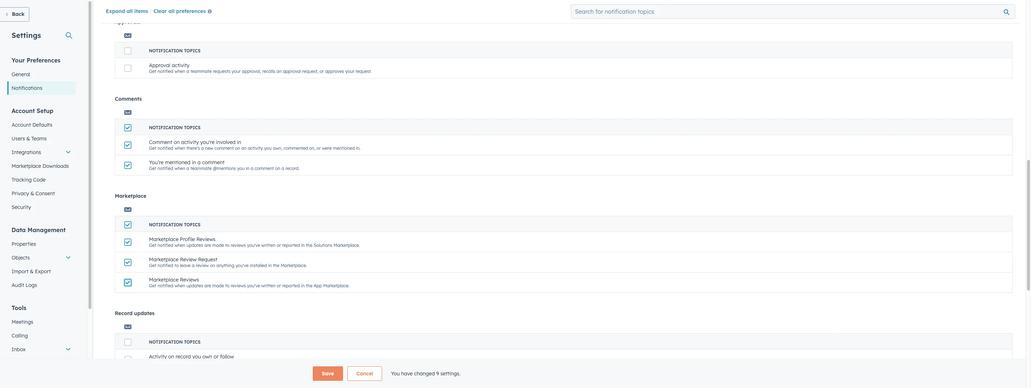 Task type: locate. For each thing, give the bounding box(es) containing it.
you inside you're mentioned in a comment get notified when a teammate @mentions you in a comment on a record.
[[237, 166, 245, 171]]

you're
[[149, 159, 164, 166]]

to inside marketplace reviews get notified when updates are made to reviews you've written or reported in the app marketplace.
[[225, 283, 230, 289]]

marketplace reviews get notified when updates are made to reviews you've written or reported in the app marketplace.
[[149, 277, 350, 289]]

marketplace for marketplace downloads
[[12, 163, 41, 169]]

all right clear
[[169, 8, 175, 14]]

notification up "comment"
[[149, 125, 183, 130]]

all inside button
[[169, 8, 175, 14]]

to left leave
[[175, 263, 179, 269]]

0 horizontal spatial all
[[127, 8, 133, 14]]

record
[[176, 354, 191, 360], [237, 360, 251, 366]]

2 notified from the top
[[158, 146, 173, 151]]

your
[[232, 69, 241, 74], [345, 69, 355, 74]]

approves
[[325, 69, 344, 74]]

1 vertical spatial you've
[[236, 263, 249, 269]]

reported left app
[[282, 283, 300, 289]]

1 all from the left
[[127, 8, 133, 14]]

topics for approvals
[[184, 48, 201, 53]]

1 vertical spatial an
[[242, 146, 247, 151]]

updates down "review"
[[187, 283, 203, 289]]

marketplace for marketplace review request get notified to leave a review on anything you've installed in the marketplace.
[[149, 257, 179, 263]]

were
[[322, 146, 332, 151]]

privacy & consent link
[[7, 187, 76, 201]]

in inside 'comment on activity you're involved in get notified when there's a new comment on an activity you own, commented on, or were mentioned in.'
[[237, 139, 241, 146]]

you've
[[247, 243, 260, 248], [236, 263, 249, 269], [247, 283, 260, 289]]

all up approvals
[[127, 8, 133, 14]]

2 notification from the top
[[149, 125, 183, 130]]

& left the export
[[30, 269, 34, 275]]

settings.
[[441, 371, 461, 377]]

you've inside marketplace review request get notified to leave a review on anything you've installed in the marketplace.
[[236, 263, 249, 269]]

you've left installed
[[236, 263, 249, 269]]

account defaults
[[12, 122, 52, 128]]

commented
[[284, 146, 308, 151]]

record right follow
[[237, 360, 251, 366]]

0 vertical spatial mentioned
[[333, 146, 355, 151]]

account up users
[[12, 122, 31, 128]]

activity left you're
[[181, 139, 199, 146]]

get inside you're mentioned in a comment get notified when a teammate @mentions you in a comment on a record.
[[149, 166, 156, 171]]

updates inside marketplace reviews get notified when updates are made to reviews you've written or reported in the app marketplace.
[[187, 283, 203, 289]]

1 are from the top
[[205, 243, 211, 248]]

4 notification topics from the top
[[149, 340, 201, 345]]

are down "review"
[[205, 283, 211, 289]]

you inside 'comment on activity you're involved in get notified when there's a new comment on an activity you own, commented on, or were mentioned in.'
[[264, 146, 272, 151]]

written up installed
[[261, 243, 276, 248]]

2 notification topics from the top
[[149, 125, 201, 130]]

marketplace inside marketplace profile reviews get notified when updates are made to reviews you've written or reported in the solutions marketplace.
[[149, 236, 179, 243]]

save
[[322, 371, 334, 377]]

audit logs
[[12, 282, 37, 289]]

in left solutions
[[301, 243, 305, 248]]

new
[[205, 146, 213, 151], [201, 360, 210, 366]]

activity right approval
[[172, 62, 190, 69]]

the
[[306, 243, 313, 248], [273, 263, 280, 269], [306, 283, 313, 289]]

7 notified from the top
[[158, 360, 173, 366]]

own,
[[273, 146, 282, 151]]

record right activity
[[176, 354, 191, 360]]

reviews down anything
[[231, 283, 246, 289]]

you've inside marketplace profile reviews get notified when updates are made to reviews you've written or reported in the solutions marketplace.
[[247, 243, 260, 248]]

get
[[149, 69, 156, 74], [149, 146, 156, 151], [149, 166, 156, 171], [149, 243, 156, 248], [149, 263, 156, 269], [149, 283, 156, 289], [149, 360, 156, 366]]

to inside marketplace profile reviews get notified when updates are made to reviews you've written or reported in the solutions marketplace.
[[225, 243, 230, 248]]

or inside marketplace profile reviews get notified when updates are made to reviews you've written or reported in the solutions marketplace.
[[277, 243, 281, 248]]

1 vertical spatial mentioned
[[165, 159, 191, 166]]

1 notification from the top
[[149, 48, 183, 53]]

6 when from the top
[[175, 360, 185, 366]]

you've down installed
[[247, 283, 260, 289]]

account up account defaults
[[12, 107, 35, 115]]

you're
[[200, 139, 215, 146]]

on,
[[309, 146, 316, 151]]

1 vertical spatial reported
[[282, 283, 300, 289]]

tracking code
[[12, 177, 46, 183]]

in inside marketplace profile reviews get notified when updates are made to reviews you've written or reported in the solutions marketplace.
[[301, 243, 305, 248]]

marketplace inside marketplace reviews get notified when updates are made to reviews you've written or reported in the app marketplace.
[[149, 277, 179, 283]]

made
[[212, 243, 224, 248], [212, 283, 224, 289]]

notification topics up "comment"
[[149, 125, 201, 130]]

or
[[320, 69, 324, 74], [317, 146, 321, 151], [277, 243, 281, 248], [277, 283, 281, 289], [214, 354, 219, 360], [270, 360, 274, 366]]

marketplace. right app
[[323, 283, 350, 289]]

1 your from the left
[[232, 69, 241, 74]]

tracking
[[12, 177, 32, 183]]

when inside marketplace profile reviews get notified when updates are made to reviews you've written or reported in the solutions marketplace.
[[175, 243, 185, 248]]

topics
[[184, 48, 201, 53], [184, 125, 201, 130], [184, 222, 201, 228], [184, 340, 201, 345]]

data management
[[12, 227, 66, 234]]

activity inside approval activity get notified when a teammate requests your approval, recalls an approval request, or approves your request.
[[172, 62, 190, 69]]

2 are from the top
[[205, 283, 211, 289]]

mentioned inside you're mentioned in a comment get notified when a teammate @mentions you in a comment on a record.
[[165, 159, 191, 166]]

1 written from the top
[[261, 243, 276, 248]]

made inside marketplace reviews get notified when updates are made to reviews you've written or reported in the app marketplace.
[[212, 283, 224, 289]]

or inside approval activity get notified when a teammate requests your approval, recalls an approval request, or approves your request.
[[320, 69, 324, 74]]

5 get from the top
[[149, 263, 156, 269]]

notified
[[158, 69, 173, 74], [158, 146, 173, 151], [158, 166, 173, 171], [158, 243, 173, 248], [158, 263, 173, 269], [158, 283, 173, 289], [158, 360, 173, 366]]

reported left solutions
[[282, 243, 300, 248]]

when up review
[[175, 243, 185, 248]]

reported inside marketplace reviews get notified when updates are made to reviews you've written or reported in the app marketplace.
[[282, 283, 300, 289]]

notification topics up profile
[[149, 222, 201, 228]]

in right involved
[[237, 139, 241, 146]]

1 made from the top
[[212, 243, 224, 248]]

approval
[[149, 62, 170, 69]]

users & teams link
[[7, 132, 76, 146]]

notification topics for approvals
[[149, 48, 201, 53]]

to
[[225, 243, 230, 248], [175, 263, 179, 269], [225, 283, 230, 289]]

5 when from the top
[[175, 283, 185, 289]]

notification for comments
[[149, 125, 183, 130]]

you
[[391, 371, 400, 377]]

1 topics from the top
[[184, 48, 201, 53]]

6 notified from the top
[[158, 283, 173, 289]]

2 account from the top
[[12, 122, 31, 128]]

an right involved
[[242, 146, 247, 151]]

get inside marketplace review request get notified to leave a review on anything you've installed in the marketplace.
[[149, 263, 156, 269]]

you right @mentions
[[237, 166, 245, 171]]

objects button
[[7, 251, 76, 265]]

1 teammate from the top
[[191, 69, 212, 74]]

0 vertical spatial to
[[225, 243, 230, 248]]

1 vertical spatial made
[[212, 283, 224, 289]]

import & export
[[12, 269, 51, 275]]

0 vertical spatial reviews
[[231, 243, 246, 248]]

the left solutions
[[306, 243, 313, 248]]

1 vertical spatial &
[[30, 190, 34, 197]]

1 notification topics from the top
[[149, 48, 201, 53]]

1 horizontal spatial own
[[261, 360, 269, 366]]

1 vertical spatial updates
[[187, 283, 203, 289]]

& for export
[[30, 269, 34, 275]]

audit logs link
[[7, 279, 76, 292]]

3 notified from the top
[[158, 166, 173, 171]]

new inside activity on record you own or follow get notified when there's new activity on a record you own or follow.
[[201, 360, 210, 366]]

0 vertical spatial account
[[12, 107, 35, 115]]

new for you're
[[205, 146, 213, 151]]

data
[[12, 227, 26, 234]]

mentioned
[[333, 146, 355, 151], [165, 159, 191, 166]]

you left follow.
[[252, 360, 259, 366]]

defaults
[[32, 122, 52, 128]]

1 reviews from the top
[[231, 243, 246, 248]]

on inside you're mentioned in a comment get notified when a teammate @mentions you in a comment on a record.
[[275, 166, 280, 171]]

marketplace.
[[334, 243, 360, 248], [281, 263, 307, 269], [323, 283, 350, 289]]

4 notified from the top
[[158, 243, 173, 248]]

0 vertical spatial reported
[[282, 243, 300, 248]]

notification up activity
[[149, 340, 183, 345]]

1 get from the top
[[149, 69, 156, 74]]

0 vertical spatial made
[[212, 243, 224, 248]]

1 vertical spatial account
[[12, 122, 31, 128]]

a inside marketplace review request get notified to leave a review on anything you've installed in the marketplace.
[[192, 263, 195, 269]]

you
[[264, 146, 272, 151], [237, 166, 245, 171], [192, 354, 201, 360], [252, 360, 259, 366]]

1 vertical spatial new
[[201, 360, 210, 366]]

new inside 'comment on activity you're involved in get notified when there's a new comment on an activity you own, commented on, or were mentioned in.'
[[205, 146, 213, 151]]

to down anything
[[225, 283, 230, 289]]

teams
[[31, 136, 47, 142]]

2 teammate from the top
[[191, 166, 212, 171]]

cancel button
[[348, 367, 382, 381]]

to up marketplace review request get notified to leave a review on anything you've installed in the marketplace.
[[225, 243, 230, 248]]

3 notification from the top
[[149, 222, 183, 228]]

&
[[26, 136, 30, 142], [30, 190, 34, 197], [30, 269, 34, 275]]

notified inside approval activity get notified when a teammate requests your approval, recalls an approval request, or approves your request.
[[158, 69, 173, 74]]

recalls
[[262, 69, 275, 74]]

notification for approvals
[[149, 48, 183, 53]]

the inside marketplace review request get notified to leave a review on anything you've installed in the marketplace.
[[273, 263, 280, 269]]

notification topics for comments
[[149, 125, 201, 130]]

teammate left requests
[[191, 69, 212, 74]]

updates up review
[[187, 243, 203, 248]]

0 vertical spatial updates
[[187, 243, 203, 248]]

when right approval
[[175, 69, 185, 74]]

in.
[[356, 146, 361, 151]]

4 get from the top
[[149, 243, 156, 248]]

cancel
[[357, 371, 373, 377]]

marketplace inside account setup element
[[12, 163, 41, 169]]

made down anything
[[212, 283, 224, 289]]

new right the there's
[[205, 146, 213, 151]]

1 when from the top
[[175, 69, 185, 74]]

1 vertical spatial reviews
[[180, 277, 199, 283]]

3 topics from the top
[[184, 222, 201, 228]]

comment
[[215, 146, 234, 151], [202, 159, 225, 166], [255, 166, 274, 171]]

0 vertical spatial marketplace.
[[334, 243, 360, 248]]

you've for marketplace review request
[[236, 263, 249, 269]]

2 when from the top
[[175, 146, 185, 151]]

notification for marketplace
[[149, 222, 183, 228]]

1 account from the top
[[12, 107, 35, 115]]

anything
[[217, 263, 235, 269]]

when inside 'comment on activity you're involved in get notified when there's a new comment on an activity you own, commented on, or were mentioned in.'
[[175, 146, 185, 151]]

the left app
[[306, 283, 313, 289]]

1 horizontal spatial mentioned
[[333, 146, 355, 151]]

1 horizontal spatial an
[[277, 69, 282, 74]]

preferences
[[27, 57, 61, 64]]

4 when from the top
[[175, 243, 185, 248]]

or inside marketplace reviews get notified when updates are made to reviews you've written or reported in the app marketplace.
[[277, 283, 281, 289]]

topics for marketplace
[[184, 222, 201, 228]]

all for expand
[[127, 8, 133, 14]]

written down installed
[[261, 283, 276, 289]]

1 reported from the top
[[282, 243, 300, 248]]

integrations
[[12, 149, 41, 156]]

2 vertical spatial you've
[[247, 283, 260, 289]]

reviews right profile
[[197, 236, 216, 243]]

reviews down leave
[[180, 277, 199, 283]]

you left own,
[[264, 146, 272, 151]]

a
[[187, 69, 189, 74], [201, 146, 204, 151], [198, 159, 201, 166], [187, 166, 189, 171], [251, 166, 254, 171], [282, 166, 284, 171], [192, 263, 195, 269], [234, 360, 236, 366]]

1 horizontal spatial your
[[345, 69, 355, 74]]

users
[[12, 136, 25, 142]]

in left app
[[301, 283, 305, 289]]

0 vertical spatial an
[[277, 69, 282, 74]]

you have changed 9 settings.
[[391, 371, 461, 377]]

mentioned left in.
[[333, 146, 355, 151]]

1 notified from the top
[[158, 69, 173, 74]]

notification up approval
[[149, 48, 183, 53]]

1 vertical spatial marketplace.
[[281, 263, 307, 269]]

reviews
[[197, 236, 216, 243], [180, 277, 199, 283]]

notified inside you're mentioned in a comment get notified when a teammate @mentions you in a comment on a record.
[[158, 166, 173, 171]]

you've up installed
[[247, 243, 260, 248]]

all for clear
[[169, 8, 175, 14]]

an
[[277, 69, 282, 74], [242, 146, 247, 151]]

0 horizontal spatial an
[[242, 146, 247, 151]]

in right @mentions
[[246, 166, 250, 171]]

2 topics from the top
[[184, 125, 201, 130]]

requests
[[213, 69, 231, 74]]

properties link
[[7, 237, 76, 251]]

notification
[[149, 48, 183, 53], [149, 125, 183, 130], [149, 222, 183, 228], [149, 340, 183, 345]]

marketplace inside marketplace review request get notified to leave a review on anything you've installed in the marketplace.
[[149, 257, 179, 263]]

an inside 'comment on activity you're involved in get notified when there's a new comment on an activity you own, commented on, or were mentioned in.'
[[242, 146, 247, 151]]

when down leave
[[175, 283, 185, 289]]

activity inside activity on record you own or follow get notified when there's new activity on a record you own or follow.
[[211, 360, 226, 366]]

1 vertical spatial reviews
[[231, 283, 246, 289]]

reviews up marketplace review request get notified to leave a review on anything you've installed in the marketplace.
[[231, 243, 246, 248]]

general
[[12, 71, 30, 78]]

notification topics for record updates
[[149, 340, 201, 345]]

made up request
[[212, 243, 224, 248]]

notification topics up activity
[[149, 340, 201, 345]]

are up request
[[205, 243, 211, 248]]

5 notified from the top
[[158, 263, 173, 269]]

0 vertical spatial you've
[[247, 243, 260, 248]]

an inside approval activity get notified when a teammate requests your approval, recalls an approval request, or approves your request.
[[277, 69, 282, 74]]

notification topics up approval
[[149, 48, 201, 53]]

there's
[[187, 146, 200, 151]]

4 notification from the top
[[149, 340, 183, 345]]

an right recalls
[[277, 69, 282, 74]]

when
[[175, 69, 185, 74], [175, 146, 185, 151], [175, 166, 185, 171], [175, 243, 185, 248], [175, 283, 185, 289], [175, 360, 185, 366]]

own right there's
[[203, 354, 212, 360]]

account
[[12, 107, 35, 115], [12, 122, 31, 128]]

0 vertical spatial written
[[261, 243, 276, 248]]

made inside marketplace profile reviews get notified when updates are made to reviews you've written or reported in the solutions marketplace.
[[212, 243, 224, 248]]

consent
[[36, 190, 55, 197]]

& inside data management element
[[30, 269, 34, 275]]

get inside approval activity get notified when a teammate requests your approval, recalls an approval request, or approves your request.
[[149, 69, 156, 74]]

marketplace. right installed
[[281, 263, 307, 269]]

reviews inside marketplace reviews get notified when updates are made to reviews you've written or reported in the app marketplace.
[[180, 277, 199, 283]]

3 when from the top
[[175, 166, 185, 171]]

0 vertical spatial new
[[205, 146, 213, 151]]

new right there's
[[201, 360, 210, 366]]

0 horizontal spatial mentioned
[[165, 159, 191, 166]]

1 vertical spatial the
[[273, 263, 280, 269]]

2 made from the top
[[212, 283, 224, 289]]

in right installed
[[268, 263, 272, 269]]

account for account setup
[[12, 107, 35, 115]]

when left there's
[[175, 360, 185, 366]]

1 vertical spatial are
[[205, 283, 211, 289]]

activity right there's
[[211, 360, 226, 366]]

notification up profile
[[149, 222, 183, 228]]

1 horizontal spatial all
[[169, 8, 175, 14]]

1 vertical spatial written
[[261, 283, 276, 289]]

2 all from the left
[[169, 8, 175, 14]]

teammate inside approval activity get notified when a teammate requests your approval, recalls an approval request, or approves your request.
[[191, 69, 212, 74]]

own left follow.
[[261, 360, 269, 366]]

there's
[[187, 360, 200, 366]]

your right requests
[[232, 69, 241, 74]]

marketplace. right solutions
[[334, 243, 360, 248]]

2 reported from the top
[[282, 283, 300, 289]]

your preferences element
[[7, 56, 76, 95]]

0 vertical spatial &
[[26, 136, 30, 142]]

get inside marketplace reviews get notified when updates are made to reviews you've written or reported in the app marketplace.
[[149, 283, 156, 289]]

marketplace. inside marketplace review request get notified to leave a review on anything you've installed in the marketplace.
[[281, 263, 307, 269]]

in inside marketplace reviews get notified when updates are made to reviews you've written or reported in the app marketplace.
[[301, 283, 305, 289]]

your preferences
[[12, 57, 61, 64]]

& right privacy
[[30, 190, 34, 197]]

get inside activity on record you own or follow get notified when there's new activity on a record you own or follow.
[[149, 360, 156, 366]]

2 vertical spatial marketplace.
[[323, 283, 350, 289]]

objects
[[12, 255, 30, 261]]

2 vertical spatial to
[[225, 283, 230, 289]]

updates inside marketplace profile reviews get notified when updates are made to reviews you've written or reported in the solutions marketplace.
[[187, 243, 203, 248]]

2 reviews from the top
[[231, 283, 246, 289]]

0 vertical spatial the
[[306, 243, 313, 248]]

6 get from the top
[[149, 283, 156, 289]]

3 get from the top
[[149, 166, 156, 171]]

7 get from the top
[[149, 360, 156, 366]]

Search for notification topics search field
[[571, 4, 1016, 19]]

notified inside marketplace reviews get notified when updates are made to reviews you've written or reported in the app marketplace.
[[158, 283, 173, 289]]

0 vertical spatial teammate
[[191, 69, 212, 74]]

notifications link
[[7, 81, 76, 95]]

1 vertical spatial teammate
[[191, 166, 212, 171]]

when right you're at left top
[[175, 166, 185, 171]]

4 topics from the top
[[184, 340, 201, 345]]

updates right the record at the bottom left of the page
[[134, 310, 155, 317]]

2 written from the top
[[261, 283, 276, 289]]

& right users
[[26, 136, 30, 142]]

3 notification topics from the top
[[149, 222, 201, 228]]

your left "request."
[[345, 69, 355, 74]]

when left the there's
[[175, 146, 185, 151]]

teammate down the there's
[[191, 166, 212, 171]]

request.
[[356, 69, 372, 74]]

1 vertical spatial to
[[175, 263, 179, 269]]

2 vertical spatial the
[[306, 283, 313, 289]]

comment up you're mentioned in a comment get notified when a teammate @mentions you in a comment on a record.
[[215, 146, 234, 151]]

the right installed
[[273, 263, 280, 269]]

2 get from the top
[[149, 146, 156, 151]]

0 vertical spatial reviews
[[197, 236, 216, 243]]

2 vertical spatial &
[[30, 269, 34, 275]]

own
[[203, 354, 212, 360], [261, 360, 269, 366]]

export
[[35, 269, 51, 275]]

on
[[174, 139, 180, 146], [235, 146, 240, 151], [275, 166, 280, 171], [210, 263, 215, 269], [168, 354, 174, 360], [227, 360, 232, 366]]

0 vertical spatial are
[[205, 243, 211, 248]]

0 horizontal spatial your
[[232, 69, 241, 74]]

mentioned down the there's
[[165, 159, 191, 166]]



Task type: vqa. For each thing, say whether or not it's contained in the screenshot.
account.
no



Task type: describe. For each thing, give the bounding box(es) containing it.
privacy & consent
[[12, 190, 55, 197]]

comment down own,
[[255, 166, 274, 171]]

approval,
[[242, 69, 261, 74]]

a inside approval activity get notified when a teammate requests your approval, recalls an approval request, or approves your request.
[[187, 69, 189, 74]]

reported inside marketplace profile reviews get notified when updates are made to reviews you've written or reported in the solutions marketplace.
[[282, 243, 300, 248]]

when inside marketplace reviews get notified when updates are made to reviews you've written or reported in the app marketplace.
[[175, 283, 185, 289]]

settings
[[12, 31, 41, 40]]

save button
[[313, 367, 343, 381]]

general link
[[7, 68, 76, 81]]

when inside activity on record you own or follow get notified when there's new activity on a record you own or follow.
[[175, 360, 185, 366]]

comment down you're
[[202, 159, 225, 166]]

installed
[[250, 263, 267, 269]]

import & export link
[[7, 265, 76, 279]]

or inside 'comment on activity you're involved in get notified when there's a new comment on an activity you own, commented on, or were mentioned in.'
[[317, 146, 321, 151]]

record
[[115, 310, 133, 317]]

data management element
[[7, 226, 76, 292]]

the inside marketplace profile reviews get notified when updates are made to reviews you've written or reported in the solutions marketplace.
[[306, 243, 313, 248]]

properties
[[12, 241, 36, 248]]

teammate inside you're mentioned in a comment get notified when a teammate @mentions you in a comment on a record.
[[191, 166, 212, 171]]

you've inside marketplace reviews get notified when updates are made to reviews you've written or reported in the app marketplace.
[[247, 283, 260, 289]]

account setup element
[[7, 107, 76, 214]]

notified inside 'comment on activity you're involved in get notified when there's a new comment on an activity you own, commented on, or were mentioned in.'
[[158, 146, 173, 151]]

written inside marketplace reviews get notified when updates are made to reviews you've written or reported in the app marketplace.
[[261, 283, 276, 289]]

notified inside marketplace review request get notified to leave a review on anything you've installed in the marketplace.
[[158, 263, 173, 269]]

back link
[[0, 7, 29, 22]]

get inside marketplace profile reviews get notified when updates are made to reviews you've written or reported in the solutions marketplace.
[[149, 243, 156, 248]]

import
[[12, 269, 29, 275]]

involved
[[216, 139, 236, 146]]

you've for marketplace profile reviews
[[247, 243, 260, 248]]

expand
[[106, 8, 125, 14]]

a inside activity on record you own or follow get notified when there's new activity on a record you own or follow.
[[234, 360, 236, 366]]

calling
[[12, 333, 28, 339]]

security
[[12, 204, 31, 211]]

leave
[[180, 263, 191, 269]]

marketplace for marketplace profile reviews get notified when updates are made to reviews you've written or reported in the solutions marketplace.
[[149, 236, 179, 243]]

clear
[[154, 8, 167, 14]]

inbox
[[12, 347, 26, 353]]

review
[[196, 263, 209, 269]]

expand all items button
[[106, 8, 148, 14]]

your
[[12, 57, 25, 64]]

0 horizontal spatial record
[[176, 354, 191, 360]]

new for you
[[201, 360, 210, 366]]

approvals
[[115, 19, 140, 25]]

notified inside marketplace profile reviews get notified when updates are made to reviews you've written or reported in the solutions marketplace.
[[158, 243, 173, 248]]

notifications
[[12, 85, 42, 91]]

& for teams
[[26, 136, 30, 142]]

approval activity get notified when a teammate requests your approval, recalls an approval request, or approves your request.
[[149, 62, 372, 74]]

1 horizontal spatial record
[[237, 360, 251, 366]]

notified inside activity on record you own or follow get notified when there's new activity on a record you own or follow.
[[158, 360, 173, 366]]

marketplace for marketplace
[[115, 193, 146, 199]]

request,
[[302, 69, 319, 74]]

when inside you're mentioned in a comment get notified when a teammate @mentions you in a comment on a record.
[[175, 166, 185, 171]]

& for consent
[[30, 190, 34, 197]]

the inside marketplace reviews get notified when updates are made to reviews you've written or reported in the app marketplace.
[[306, 283, 313, 289]]

activity left own,
[[248, 146, 263, 151]]

0 horizontal spatial own
[[203, 354, 212, 360]]

reviews inside marketplace profile reviews get notified when updates are made to reviews you've written or reported in the solutions marketplace.
[[231, 243, 246, 248]]

meetings link
[[7, 315, 76, 329]]

meetings
[[12, 319, 33, 326]]

notification topics for marketplace
[[149, 222, 201, 228]]

activity on record you own or follow get notified when there's new activity on a record you own or follow.
[[149, 354, 288, 366]]

get inside 'comment on activity you're involved in get notified when there's a new comment on an activity you own, commented on, or were mentioned in.'
[[149, 146, 156, 151]]

a inside 'comment on activity you're involved in get notified when there's a new comment on an activity you own, commented on, or were mentioned in.'
[[201, 146, 204, 151]]

marketplace profile reviews get notified when updates are made to reviews you've written or reported in the solutions marketplace.
[[149, 236, 360, 248]]

approval
[[283, 69, 301, 74]]

changed
[[414, 371, 435, 377]]

are inside marketplace profile reviews get notified when updates are made to reviews you've written or reported in the solutions marketplace.
[[205, 243, 211, 248]]

comment on activity you're involved in get notified when there's a new comment on an activity you own, commented on, or were mentioned in.
[[149, 139, 361, 151]]

to inside marketplace review request get notified to leave a review on anything you've installed in the marketplace.
[[175, 263, 179, 269]]

comments
[[115, 96, 142, 102]]

record.
[[286, 166, 300, 171]]

tools element
[[7, 304, 76, 388]]

integrations button
[[7, 146, 76, 159]]

reviews inside marketplace profile reviews get notified when updates are made to reviews you've written or reported in the solutions marketplace.
[[197, 236, 216, 243]]

@mentions
[[213, 166, 236, 171]]

marketplace for marketplace reviews get notified when updates are made to reviews you've written or reported in the app marketplace.
[[149, 277, 179, 283]]

profile
[[180, 236, 195, 243]]

9
[[437, 371, 439, 377]]

you're mentioned in a comment get notified when a teammate @mentions you in a comment on a record.
[[149, 159, 300, 171]]

on inside marketplace review request get notified to leave a review on anything you've installed in the marketplace.
[[210, 263, 215, 269]]

review
[[180, 257, 197, 263]]

solutions
[[314, 243, 333, 248]]

account setup
[[12, 107, 53, 115]]

have
[[401, 371, 413, 377]]

account defaults link
[[7, 118, 76, 132]]

app
[[314, 283, 322, 289]]

privacy
[[12, 190, 29, 197]]

notification for record updates
[[149, 340, 183, 345]]

marketplace downloads
[[12, 163, 69, 169]]

inbox button
[[7, 343, 76, 357]]

expand all items
[[106, 8, 148, 14]]

security link
[[7, 201, 76, 214]]

record updates
[[115, 310, 155, 317]]

marketplace. inside marketplace reviews get notified when updates are made to reviews you've written or reported in the app marketplace.
[[323, 283, 350, 289]]

in down the there's
[[192, 159, 196, 166]]

items
[[134, 8, 148, 14]]

comment inside 'comment on activity you're involved in get notified when there's a new comment on an activity you own, commented on, or were mentioned in.'
[[215, 146, 234, 151]]

follow.
[[276, 360, 288, 366]]

marketplace. inside marketplace profile reviews get notified when updates are made to reviews you've written or reported in the solutions marketplace.
[[334, 243, 360, 248]]

written inside marketplace profile reviews get notified when updates are made to reviews you've written or reported in the solutions marketplace.
[[261, 243, 276, 248]]

in inside marketplace review request get notified to leave a review on anything you've installed in the marketplace.
[[268, 263, 272, 269]]

clear all preferences
[[154, 8, 206, 14]]

follow
[[220, 354, 234, 360]]

reviews inside marketplace reviews get notified when updates are made to reviews you've written or reported in the app marketplace.
[[231, 283, 246, 289]]

tools
[[12, 305, 26, 312]]

marketplace downloads link
[[7, 159, 76, 173]]

when inside approval activity get notified when a teammate requests your approval, recalls an approval request, or approves your request.
[[175, 69, 185, 74]]

calling link
[[7, 329, 76, 343]]

are inside marketplace reviews get notified when updates are made to reviews you've written or reported in the app marketplace.
[[205, 283, 211, 289]]

topics for record updates
[[184, 340, 201, 345]]

logs
[[26, 282, 37, 289]]

management
[[28, 227, 66, 234]]

2 your from the left
[[345, 69, 355, 74]]

activity
[[149, 354, 167, 360]]

you left follow
[[192, 354, 201, 360]]

setup
[[37, 107, 53, 115]]

clear all preferences button
[[154, 8, 215, 16]]

downloads
[[43, 163, 69, 169]]

mentioned inside 'comment on activity you're involved in get notified when there's a new comment on an activity you own, commented on, or were mentioned in.'
[[333, 146, 355, 151]]

2 vertical spatial updates
[[134, 310, 155, 317]]

marketplace review request get notified to leave a review on anything you've installed in the marketplace.
[[149, 257, 307, 269]]

topics for comments
[[184, 125, 201, 130]]

account for account defaults
[[12, 122, 31, 128]]

back
[[12, 11, 25, 17]]

preferences
[[176, 8, 206, 14]]



